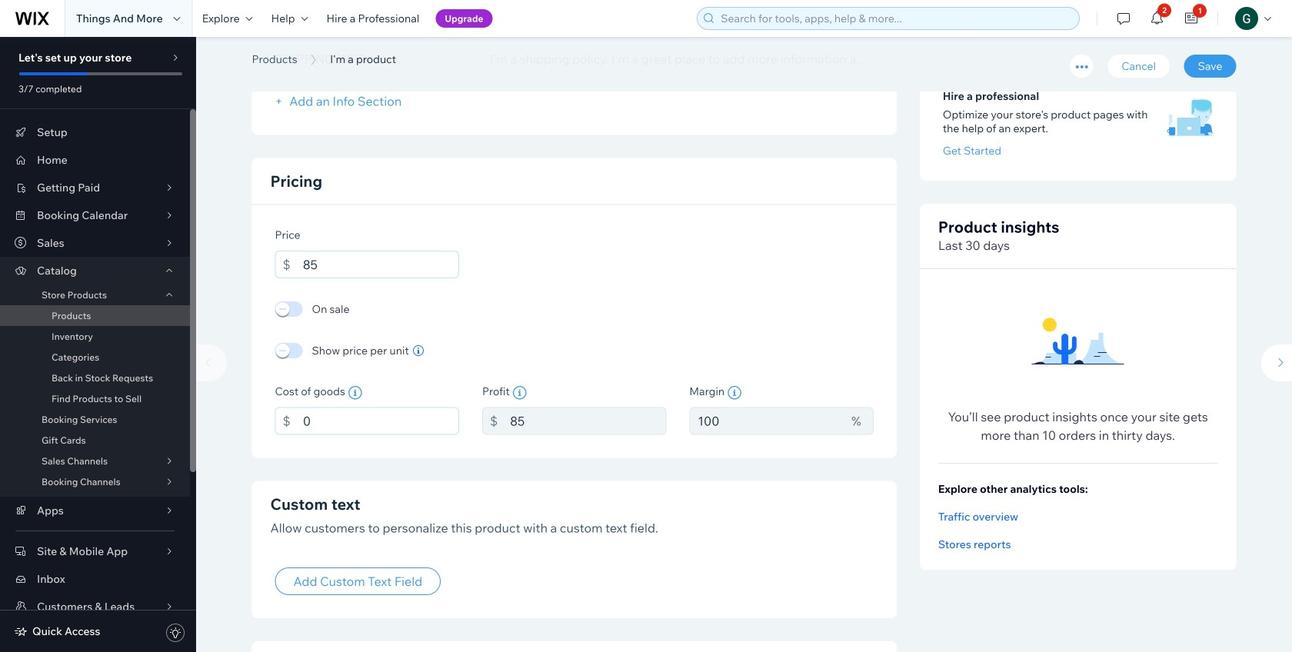 Task type: describe. For each thing, give the bounding box(es) containing it.
Search for tools, apps, help & more... field
[[716, 8, 1075, 29]]

info tooltip image
[[513, 386, 527, 400]]

2 info tooltip image from the left
[[728, 386, 741, 400]]

sidebar element
[[0, 37, 196, 652]]



Task type: vqa. For each thing, say whether or not it's contained in the screenshot.
Sidebar element
yes



Task type: locate. For each thing, give the bounding box(es) containing it.
0 horizontal spatial info tooltip image
[[348, 386, 362, 400]]

form
[[188, 0, 1292, 652]]

info tooltip image
[[348, 386, 362, 400], [728, 386, 741, 400]]

1 info tooltip image from the left
[[348, 386, 362, 400]]

None text field
[[303, 407, 459, 435], [510, 407, 666, 435], [303, 407, 459, 435], [510, 407, 666, 435]]

None text field
[[303, 251, 459, 278], [689, 407, 844, 435], [303, 251, 459, 278], [689, 407, 844, 435]]

1 horizontal spatial info tooltip image
[[728, 386, 741, 400]]



